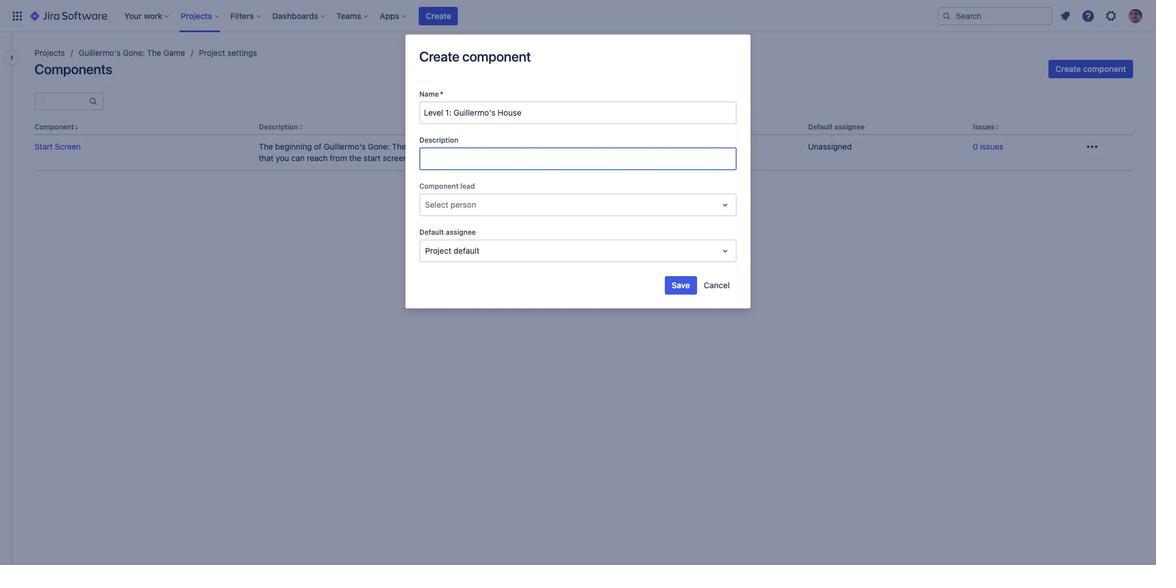 Task type: vqa. For each thing, say whether or not it's contained in the screenshot.
from
yes



Task type: describe. For each thing, give the bounding box(es) containing it.
component for create component button
[[1083, 64, 1127, 74]]

project for project default
[[425, 246, 452, 255]]

primary element
[[7, 0, 938, 32]]

guillermo's inside the beginning of guillermo's gone: the game. this component includes all menus that you can reach from the start screen included accessibility and dlc menus
[[324, 142, 366, 151]]

start screen link
[[35, 142, 81, 151]]

cancel
[[704, 280, 730, 290]]

screen
[[55, 142, 81, 151]]

from
[[330, 153, 347, 163]]

create inside "primary" element
[[426, 11, 451, 20]]

open image for project default
[[719, 244, 732, 258]]

*
[[440, 90, 444, 98]]

can
[[291, 153, 305, 163]]

assignee inside the create component dialog
[[446, 228, 476, 236]]

project for project settings
[[199, 48, 225, 58]]

component button
[[35, 123, 74, 131]]

create button
[[419, 7, 458, 25]]

component inside dialog
[[419, 182, 459, 190]]

settings
[[227, 48, 257, 58]]

issues
[[973, 123, 995, 131]]

none field inside the create component dialog
[[421, 102, 736, 123]]

name *
[[419, 90, 444, 98]]

0
[[973, 142, 978, 151]]

this
[[435, 142, 450, 151]]

start
[[364, 153, 381, 163]]

search image
[[943, 11, 952, 20]]

game.
[[409, 142, 433, 151]]

lead inside the create component dialog
[[461, 182, 475, 190]]

open image for select person
[[719, 198, 732, 212]]

component lead button
[[589, 123, 644, 131]]

screen
[[383, 153, 408, 163]]

the
[[349, 153, 361, 163]]

component lead inside the create component dialog
[[419, 182, 475, 190]]

includes
[[497, 142, 528, 151]]

create banner
[[0, 0, 1157, 32]]

cancel button
[[697, 276, 737, 295]]

create component for create component button
[[1056, 64, 1127, 74]]

of
[[314, 142, 322, 151]]

beginning
[[275, 142, 312, 151]]

component for the create component dialog
[[462, 48, 531, 64]]

project settings
[[199, 48, 257, 58]]

included
[[410, 153, 442, 163]]

1 horizontal spatial default assignee
[[808, 123, 865, 131]]

default assignee inside the create component dialog
[[419, 228, 476, 236]]

0 horizontal spatial component
[[35, 123, 74, 131]]

2 horizontal spatial the
[[392, 142, 406, 151]]

create for create component button
[[1056, 64, 1081, 74]]

component inside the beginning of guillermo's gone: the game. this component includes all menus that you can reach from the start screen included accessibility and dlc menus
[[453, 142, 495, 151]]

guillermo's gone: the game
[[79, 48, 185, 58]]

1 horizontal spatial component lead
[[589, 123, 644, 131]]

the beginning of guillermo's gone: the game. this component includes all menus that you can reach from the start screen included accessibility and dlc menus
[[259, 142, 565, 163]]

reach
[[307, 153, 328, 163]]

dlc
[[508, 153, 524, 163]]



Task type: locate. For each thing, give the bounding box(es) containing it.
gone: inside the beginning of guillermo's gone: the game. this component includes all menus that you can reach from the start screen included accessibility and dlc menus
[[368, 142, 390, 151]]

Description field
[[421, 148, 736, 169]]

0 vertical spatial component lead
[[589, 123, 644, 131]]

component up start screen "link"
[[35, 123, 74, 131]]

guillermo's up components
[[79, 48, 121, 58]]

0 vertical spatial project
[[199, 48, 225, 58]]

the up screen
[[392, 142, 406, 151]]

lead
[[630, 123, 644, 131], [461, 182, 475, 190]]

0 horizontal spatial create component
[[419, 48, 531, 64]]

create component inside dialog
[[419, 48, 531, 64]]

0 horizontal spatial the
[[147, 48, 161, 58]]

2 horizontal spatial component
[[589, 123, 628, 131]]

1 vertical spatial menus
[[526, 153, 551, 163]]

2 open image from the top
[[719, 244, 732, 258]]

guillermo's
[[79, 48, 121, 58], [324, 142, 366, 151]]

description button
[[259, 123, 298, 131]]

1 vertical spatial default assignee
[[419, 228, 476, 236]]

name
[[419, 90, 439, 98]]

1 vertical spatial description
[[419, 136, 459, 144]]

unassigned
[[808, 142, 852, 151]]

project inside the create component dialog
[[425, 246, 452, 255]]

component up the 'select'
[[419, 182, 459, 190]]

select person
[[425, 200, 476, 209]]

project left default
[[425, 246, 452, 255]]

1 vertical spatial lead
[[461, 182, 475, 190]]

0 vertical spatial lead
[[630, 123, 644, 131]]

None field
[[421, 102, 736, 123]]

0 horizontal spatial default assignee
[[419, 228, 476, 236]]

create component button
[[1049, 60, 1134, 78]]

1 horizontal spatial description
[[419, 136, 459, 144]]

start screen
[[35, 142, 81, 151]]

projects
[[35, 48, 65, 58]]

default up default assignee text field at the top
[[419, 228, 444, 236]]

project left "settings" on the top
[[199, 48, 225, 58]]

0 issues link
[[973, 142, 1004, 151]]

0 vertical spatial gone:
[[123, 48, 145, 58]]

1 vertical spatial component lead
[[419, 182, 475, 190]]

1 vertical spatial guillermo's
[[324, 142, 366, 151]]

default
[[808, 123, 833, 131], [419, 228, 444, 236]]

component lead
[[589, 123, 644, 131], [419, 182, 475, 190]]

assignee up default
[[446, 228, 476, 236]]

project settings link
[[199, 46, 257, 60]]

gone: inside guillermo's gone: the game link
[[123, 48, 145, 58]]

you
[[276, 153, 289, 163]]

default inside the create component dialog
[[419, 228, 444, 236]]

issues button
[[973, 123, 995, 131]]

guillermo's gone: the game link
[[79, 46, 185, 60]]

the left game
[[147, 48, 161, 58]]

menus right all
[[541, 142, 565, 151]]

None text field
[[36, 93, 89, 109], [425, 199, 427, 211], [36, 93, 89, 109], [425, 199, 427, 211]]

1 horizontal spatial project
[[425, 246, 452, 255]]

1 horizontal spatial create component
[[1056, 64, 1127, 74]]

description
[[259, 123, 298, 131], [419, 136, 459, 144]]

0 horizontal spatial component lead
[[419, 182, 475, 190]]

component
[[462, 48, 531, 64], [1083, 64, 1127, 74], [453, 142, 495, 151]]

0 horizontal spatial assignee
[[446, 228, 476, 236]]

0 horizontal spatial guillermo's
[[79, 48, 121, 58]]

description up beginning
[[259, 123, 298, 131]]

start
[[35, 142, 53, 151]]

0 vertical spatial open image
[[719, 198, 732, 212]]

accessibility
[[444, 153, 490, 163]]

project
[[199, 48, 225, 58], [425, 246, 452, 255]]

0 vertical spatial description
[[259, 123, 298, 131]]

save button
[[665, 276, 697, 295]]

gone: up start
[[368, 142, 390, 151]]

default
[[454, 246, 480, 255]]

menus down all
[[526, 153, 551, 163]]

component lead up select person
[[419, 182, 475, 190]]

create for the create component dialog
[[419, 48, 460, 64]]

menus
[[541, 142, 565, 151], [526, 153, 551, 163]]

create component
[[419, 48, 531, 64], [1056, 64, 1127, 74]]

create component dialog
[[406, 35, 751, 308]]

gone: left game
[[123, 48, 145, 58]]

create
[[426, 11, 451, 20], [419, 48, 460, 64], [1056, 64, 1081, 74]]

1 horizontal spatial guillermo's
[[324, 142, 366, 151]]

0 vertical spatial assignee
[[835, 123, 865, 131]]

component lead up description field
[[589, 123, 644, 131]]

create inside dialog
[[419, 48, 460, 64]]

1 horizontal spatial the
[[259, 142, 273, 151]]

guillermo's up from
[[324, 142, 366, 151]]

component inside the create component dialog
[[462, 48, 531, 64]]

0 horizontal spatial lead
[[461, 182, 475, 190]]

assignee
[[835, 123, 865, 131], [446, 228, 476, 236]]

jira software image
[[30, 9, 107, 23], [30, 9, 107, 23]]

that
[[259, 153, 274, 163]]

1 horizontal spatial component
[[419, 182, 459, 190]]

all
[[530, 142, 538, 151]]

the
[[147, 48, 161, 58], [259, 142, 273, 151], [392, 142, 406, 151]]

component up description field
[[589, 123, 628, 131]]

assignee up 'unassigned'
[[835, 123, 865, 131]]

1 horizontal spatial lead
[[630, 123, 644, 131]]

0 horizontal spatial gone:
[[123, 48, 145, 58]]

default assignee up project default
[[419, 228, 476, 236]]

game
[[163, 48, 185, 58]]

open image
[[719, 198, 732, 212], [719, 244, 732, 258]]

1 open image from the top
[[719, 198, 732, 212]]

component inside create component button
[[1083, 64, 1127, 74]]

create component inside button
[[1056, 64, 1127, 74]]

0 vertical spatial default assignee
[[808, 123, 865, 131]]

default up 'unassigned'
[[808, 123, 833, 131]]

select
[[425, 200, 449, 209]]

1 vertical spatial gone:
[[368, 142, 390, 151]]

project default
[[425, 246, 480, 255]]

0 horizontal spatial project
[[199, 48, 225, 58]]

projects link
[[35, 46, 65, 60]]

0 horizontal spatial default
[[419, 228, 444, 236]]

components
[[35, 61, 112, 77]]

and
[[492, 153, 506, 163]]

issues
[[980, 142, 1004, 151]]

1 horizontal spatial default
[[808, 123, 833, 131]]

1 vertical spatial assignee
[[446, 228, 476, 236]]

create component for the create component dialog
[[419, 48, 531, 64]]

0 vertical spatial guillermo's
[[79, 48, 121, 58]]

person
[[451, 200, 476, 209]]

0 horizontal spatial description
[[259, 123, 298, 131]]

1 vertical spatial project
[[425, 246, 452, 255]]

default assignee up 'unassigned'
[[808, 123, 865, 131]]

save
[[672, 280, 690, 290]]

1 horizontal spatial assignee
[[835, 123, 865, 131]]

gone:
[[123, 48, 145, 58], [368, 142, 390, 151]]

0 vertical spatial default
[[808, 123, 833, 131]]

Search field
[[938, 7, 1053, 25]]

Default assignee text field
[[425, 245, 427, 257]]

component
[[35, 123, 74, 131], [589, 123, 628, 131], [419, 182, 459, 190]]

1 vertical spatial default
[[419, 228, 444, 236]]

0 vertical spatial menus
[[541, 142, 565, 151]]

default assignee
[[808, 123, 865, 131], [419, 228, 476, 236]]

the up the that
[[259, 142, 273, 151]]

description inside the create component dialog
[[419, 136, 459, 144]]

1 horizontal spatial gone:
[[368, 142, 390, 151]]

1 vertical spatial open image
[[719, 244, 732, 258]]

0 issues
[[973, 142, 1004, 151]]

description up included
[[419, 136, 459, 144]]



